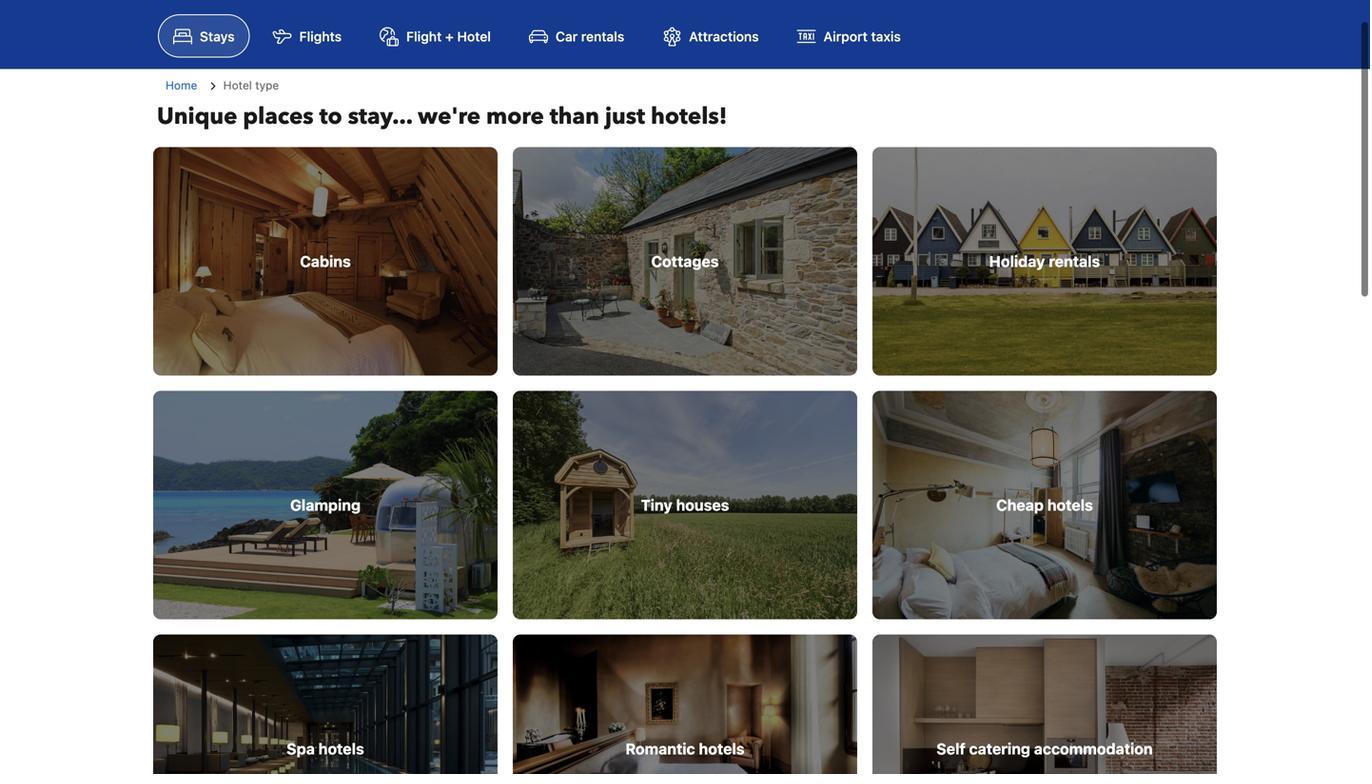 Task type: vqa. For each thing, say whether or not it's contained in the screenshot.
La
no



Task type: describe. For each thing, give the bounding box(es) containing it.
cheap
[[997, 496, 1044, 514]]

tiny houses
[[641, 496, 730, 514]]

stays link
[[158, 14, 250, 57]]

spa hotels
[[287, 740, 364, 758]]

flight
[[407, 28, 442, 44]]

car rentals link
[[514, 14, 640, 57]]

romantic hotels link
[[513, 635, 858, 774]]

stay...
[[348, 101, 412, 132]]

type
[[255, 78, 279, 92]]

self catering accommodation
[[937, 740, 1154, 758]]

hotel type
[[223, 78, 279, 92]]

spa hotels link
[[153, 635, 498, 774]]

tiny
[[641, 496, 673, 514]]

to
[[320, 101, 342, 132]]

holiday
[[990, 252, 1046, 271]]

airport taxis link
[[782, 14, 917, 57]]

more
[[487, 101, 544, 132]]

romantic
[[626, 740, 696, 758]]

accommodation
[[1035, 740, 1154, 758]]

romantic hotels
[[626, 740, 745, 758]]

home link
[[166, 79, 197, 92]]

flight + hotel link
[[365, 14, 506, 57]]

holiday rentals link
[[873, 147, 1218, 376]]

catering
[[970, 740, 1031, 758]]

airport
[[824, 28, 868, 44]]



Task type: locate. For each thing, give the bounding box(es) containing it.
0 vertical spatial rentals
[[581, 28, 625, 44]]

places
[[243, 101, 314, 132]]

hotel right +
[[457, 28, 491, 44]]

tiny houses link
[[513, 391, 858, 619]]

hotel type link
[[205, 76, 279, 94]]

cottages
[[652, 252, 719, 271]]

stays
[[200, 28, 235, 44]]

1 horizontal spatial hotel
[[457, 28, 491, 44]]

rentals for holiday rentals
[[1049, 252, 1101, 271]]

0 vertical spatial hotel
[[457, 28, 491, 44]]

rentals
[[581, 28, 625, 44], [1049, 252, 1101, 271]]

spa
[[287, 740, 315, 758]]

attractions
[[690, 28, 759, 44]]

rentals inside 'link'
[[581, 28, 625, 44]]

cheap hotels link
[[873, 391, 1218, 619]]

car rentals
[[556, 28, 625, 44]]

0 horizontal spatial hotels
[[319, 740, 364, 758]]

2 horizontal spatial hotels
[[1048, 496, 1094, 514]]

hotels for cheap hotels
[[1048, 496, 1094, 514]]

1 vertical spatial hotel
[[223, 78, 252, 92]]

hotels right cheap
[[1048, 496, 1094, 514]]

rentals right holiday
[[1049, 252, 1101, 271]]

hotels
[[1048, 496, 1094, 514], [319, 740, 364, 758], [699, 740, 745, 758]]

glamping link
[[153, 391, 498, 619]]

attractions link
[[648, 14, 775, 57]]

glamping
[[290, 496, 361, 514]]

hotels right romantic
[[699, 740, 745, 758]]

cabins link
[[153, 147, 498, 376]]

flights
[[300, 28, 342, 44]]

hotel
[[457, 28, 491, 44], [223, 78, 252, 92]]

1 horizontal spatial hotels
[[699, 740, 745, 758]]

flights link
[[258, 14, 357, 57]]

holiday rentals
[[990, 252, 1101, 271]]

unique
[[157, 101, 237, 132]]

self
[[937, 740, 966, 758]]

car
[[556, 28, 578, 44]]

unique places to stay... we're more than just hotels!
[[157, 101, 728, 132]]

hotels for romantic hotels
[[699, 740, 745, 758]]

rentals right car
[[581, 28, 625, 44]]

1 vertical spatial rentals
[[1049, 252, 1101, 271]]

1 horizontal spatial rentals
[[1049, 252, 1101, 271]]

we're
[[418, 101, 481, 132]]

houses
[[676, 496, 730, 514]]

+
[[445, 28, 454, 44]]

cabins
[[300, 252, 351, 271]]

rentals for car rentals
[[581, 28, 625, 44]]

self catering accommodation link
[[873, 635, 1218, 774]]

0 horizontal spatial hotel
[[223, 78, 252, 92]]

home
[[166, 79, 197, 92]]

hotels for spa hotels
[[319, 740, 364, 758]]

just
[[605, 101, 646, 132]]

than
[[550, 101, 600, 132]]

hotels right spa
[[319, 740, 364, 758]]

cheap hotels
[[997, 496, 1094, 514]]

hotel left type
[[223, 78, 252, 92]]

airport taxis
[[824, 28, 901, 44]]

hotels!
[[651, 101, 728, 132]]

0 horizontal spatial rentals
[[581, 28, 625, 44]]

flight + hotel
[[407, 28, 491, 44]]

taxis
[[872, 28, 901, 44]]

cottages link
[[513, 147, 858, 376]]



